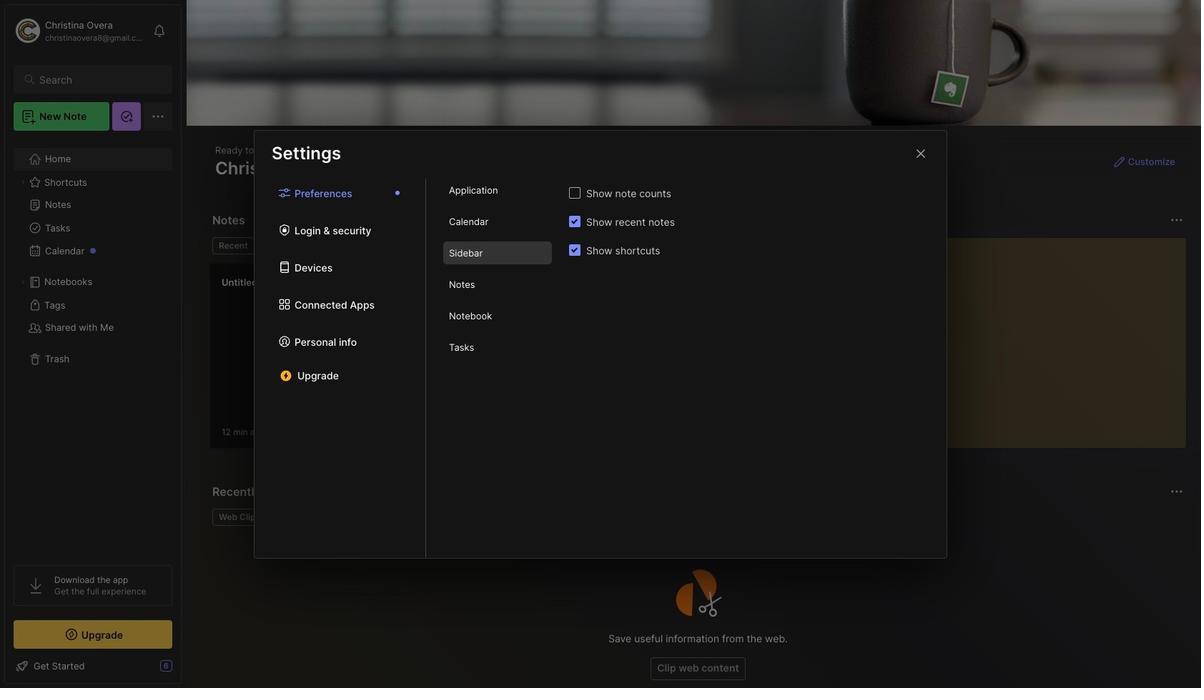 Task type: describe. For each thing, give the bounding box(es) containing it.
expand notebooks image
[[19, 278, 27, 287]]

tree inside 'main' element
[[5, 139, 181, 553]]

Search text field
[[39, 73, 159, 87]]



Task type: vqa. For each thing, say whether or not it's contained in the screenshot.
Tree inside the Main Element
yes



Task type: locate. For each thing, give the bounding box(es) containing it.
None checkbox
[[569, 187, 581, 199], [569, 216, 581, 227], [569, 245, 581, 256], [569, 187, 581, 199], [569, 216, 581, 227], [569, 245, 581, 256]]

Start writing… text field
[[885, 238, 1186, 437]]

tree
[[5, 139, 181, 553]]

main element
[[0, 0, 186, 689]]

none search field inside 'main' element
[[39, 71, 159, 88]]

row group
[[210, 263, 725, 458]]

None search field
[[39, 71, 159, 88]]

close image
[[913, 145, 930, 162]]

tab
[[443, 179, 552, 202], [443, 210, 552, 233], [212, 237, 254, 255], [260, 237, 318, 255], [443, 242, 552, 265], [443, 273, 552, 296], [443, 305, 552, 328], [443, 336, 552, 359], [212, 509, 267, 526]]

tab list
[[255, 179, 426, 558], [426, 179, 569, 558], [212, 237, 850, 255]]



